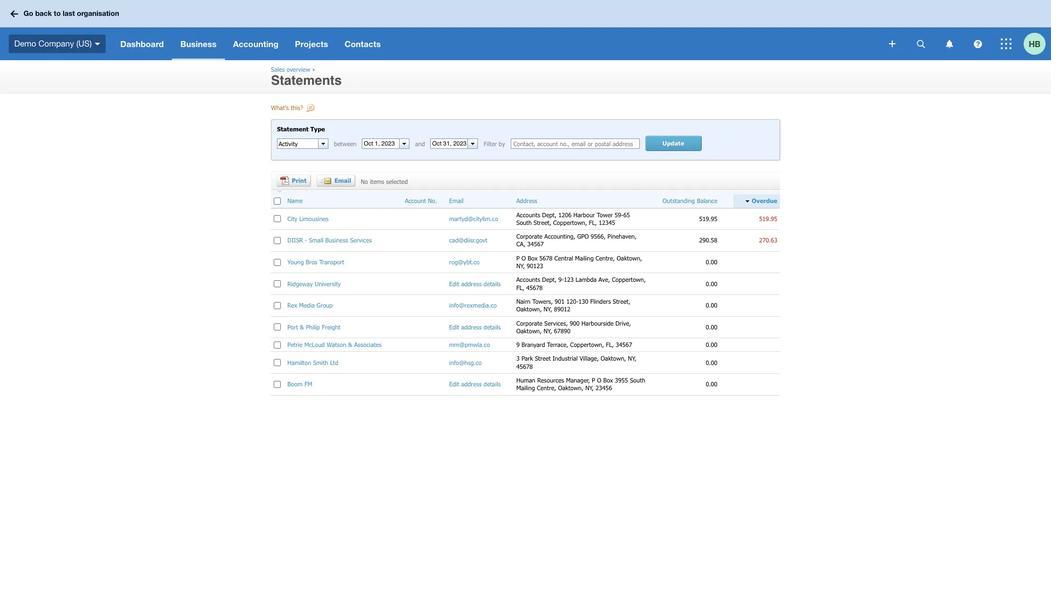 Task type: vqa. For each thing, say whether or not it's contained in the screenshot.
see
no



Task type: locate. For each thing, give the bounding box(es) containing it.
navigation inside banner
[[112, 27, 882, 60]]

email for topmost "email" link
[[335, 177, 351, 184]]

corporate inside corporate services, 900 harbourside drive, oaktown, ny, 67890
[[517, 320, 543, 327]]

dashboard link
[[112, 27, 172, 60]]

mailing down corporate accounting, gpo 9566, pinehaven, ca, 34567 link
[[575, 255, 594, 262]]

corporate up branyard
[[517, 320, 543, 327]]

coppertown, right ave,
[[612, 276, 646, 283]]

0 horizontal spatial business
[[180, 39, 217, 49]]

oaktown, down nairn
[[517, 306, 542, 313]]

0 horizontal spatial 34567
[[528, 241, 544, 248]]

edit address details link up mm@pmwla.co link in the left of the page
[[450, 324, 501, 331]]

0 vertical spatial mailing
[[575, 255, 594, 262]]

edit address details for human
[[450, 381, 501, 388]]

details for human
[[484, 381, 501, 388]]

street, down "dept, 1206"
[[534, 219, 552, 226]]

None text field
[[278, 139, 318, 149], [363, 139, 400, 149], [278, 139, 318, 149], [363, 139, 400, 149]]

ridgeway university
[[288, 280, 341, 287]]

port & philip freight
[[288, 324, 341, 331]]

519.95 down balance at the top
[[700, 215, 718, 222]]

details up info@rexmedia.co
[[484, 280, 501, 287]]

corporate accounting, gpo 9566, pinehaven, ca, 34567 link
[[517, 233, 637, 248]]

1 details from the top
[[484, 280, 501, 287]]

email link left the no
[[317, 175, 356, 187]]

towers,
[[533, 298, 553, 305]]

& right watson
[[348, 341, 353, 348]]

0 vertical spatial edit
[[450, 280, 460, 287]]

5678
[[540, 255, 553, 262]]

1 horizontal spatial mailing
[[575, 255, 594, 262]]

0 horizontal spatial fl,
[[517, 284, 525, 291]]

street, right flinders
[[613, 298, 631, 305]]

edit for human
[[450, 381, 460, 388]]

1 vertical spatial email
[[450, 197, 464, 204]]

2 details from the top
[[484, 324, 501, 331]]

edit address details link down info@hsg.co
[[450, 381, 501, 388]]

oaktown, inside p o box 5678 central mailing centre, oaktown, ny, 90123
[[617, 255, 643, 262]]

details left human
[[484, 381, 501, 388]]

ny, inside nairn towers, 901 120-130 flinders street, oaktown, ny, 89012
[[544, 306, 552, 313]]

0 vertical spatial business
[[180, 39, 217, 49]]

ny, down the manager, p
[[586, 385, 594, 392]]

0 vertical spatial south
[[517, 219, 532, 226]]

1 vertical spatial coppertown,
[[612, 276, 646, 283]]

1 vertical spatial address
[[461, 324, 482, 331]]

ny, left 67890 at the bottom right of the page
[[544, 328, 552, 335]]

limousines
[[299, 215, 329, 222]]

rex
[[288, 302, 297, 309]]

1 edit from the top
[[450, 280, 460, 287]]

cad@diisr.govt
[[450, 237, 488, 244]]

0 vertical spatial corporate
[[517, 233, 543, 240]]

city limousines link
[[288, 215, 329, 222]]

2 edit from the top
[[450, 324, 460, 331]]

2 vertical spatial edit address details
[[450, 381, 501, 388]]

central
[[555, 255, 574, 262]]

city
[[288, 215, 298, 222]]

ny, inside "human resources manager, p o box 3955 south mailing centre, oaktown, ny, 23456"
[[586, 385, 594, 392]]

details
[[484, 280, 501, 287], [484, 324, 501, 331], [484, 381, 501, 388]]

0 horizontal spatial email link
[[317, 175, 356, 187]]

edit up mm@pmwla.co link in the left of the page
[[450, 324, 460, 331]]

1 horizontal spatial email
[[450, 197, 464, 204]]

contacts button
[[337, 27, 389, 60]]

1 519.95 from the left
[[700, 215, 718, 222]]

1 corporate from the top
[[517, 233, 543, 240]]

0 vertical spatial centre,
[[596, 255, 615, 262]]

corporate services, 900 harbourside drive, oaktown, ny, 67890
[[517, 320, 631, 335]]

hb
[[1029, 39, 1041, 48]]

centre, down resources
[[537, 385, 557, 392]]

3955
[[615, 377, 628, 384]]

0 vertical spatial edit address details
[[450, 280, 501, 287]]

corporate
[[517, 233, 543, 240], [517, 320, 543, 327]]

None checkbox
[[274, 216, 281, 223], [274, 237, 281, 244], [274, 324, 281, 331], [274, 342, 281, 349], [274, 381, 281, 388], [274, 216, 281, 223], [274, 237, 281, 244], [274, 324, 281, 331], [274, 342, 281, 349], [274, 381, 281, 388]]

svg image
[[10, 10, 18, 17], [974, 40, 983, 48], [890, 41, 896, 47], [95, 43, 100, 45]]

1 vertical spatial corporate
[[517, 320, 543, 327]]

2 horizontal spatial fl,
[[606, 341, 614, 348]]

philip
[[306, 324, 320, 331]]

accounts down 90123
[[517, 276, 541, 283]]

edit address details link up the info@rexmedia.co link
[[450, 280, 501, 287]]

0 vertical spatial coppertown,
[[554, 219, 587, 226]]

city limousines
[[288, 215, 329, 222]]

6 0.00 from the top
[[706, 359, 718, 366]]

519.95 down overdue link
[[756, 215, 778, 222]]

0 horizontal spatial south
[[517, 219, 532, 226]]

edit address details link for accounts
[[450, 280, 501, 287]]

terrace,
[[547, 341, 569, 348]]

5 0.00 from the top
[[706, 341, 718, 348]]

2 vertical spatial edit
[[450, 381, 460, 388]]

45678 inside 3 park street industrial village, oaktown, ny, 45678
[[517, 363, 533, 370]]

accounts down address link
[[517, 211, 541, 218]]

ridgeway university link
[[288, 280, 341, 287]]

edit for accounts
[[450, 280, 460, 287]]

mailing down human
[[517, 385, 535, 392]]

fl, inside accounts dept, 1206 harbour tower 59-65 south street, coppertown, fl, 12345
[[589, 219, 597, 226]]

45678
[[527, 284, 543, 291], [517, 363, 533, 370]]

& right the "port"
[[300, 324, 304, 331]]

0 horizontal spatial centre,
[[537, 385, 557, 392]]

290.58
[[700, 237, 718, 244]]

0 vertical spatial 34567
[[528, 241, 544, 248]]

34567 right ca, on the top of page
[[528, 241, 544, 248]]

0 vertical spatial edit address details link
[[450, 280, 501, 287]]

oaktown,
[[617, 255, 643, 262], [517, 306, 542, 313], [517, 328, 542, 335], [601, 355, 627, 362], [558, 385, 584, 392]]

box inside "human resources manager, p o box 3955 south mailing centre, oaktown, ny, 23456"
[[604, 377, 613, 384]]

1 vertical spatial edit
[[450, 324, 460, 331]]

selected
[[386, 178, 408, 185]]

0 horizontal spatial mailing
[[517, 385, 535, 392]]

email link
[[317, 175, 356, 187], [450, 197, 464, 205]]

1 vertical spatial 45678
[[517, 363, 533, 370]]

1 vertical spatial south
[[630, 377, 646, 384]]

1 vertical spatial fl,
[[517, 284, 525, 291]]

south
[[517, 219, 532, 226], [630, 377, 646, 384]]

young bros transport
[[288, 259, 345, 266]]

2 vertical spatial details
[[484, 381, 501, 388]]

edit address details down info@hsg.co
[[450, 381, 501, 388]]

o inside "human resources manager, p o box 3955 south mailing centre, oaktown, ny, 23456"
[[598, 377, 602, 384]]

o up the '23456'
[[598, 377, 602, 384]]

45678 inside the accounts dept, 9-123 lambda ave, coppertown, fl, 45678
[[527, 284, 543, 291]]

3 edit address details from the top
[[450, 381, 501, 388]]

edit address details up the info@rexmedia.co link
[[450, 280, 501, 287]]

ny, inside 3 park street industrial village, oaktown, ny, 45678
[[628, 355, 637, 362]]

o inside p o box 5678 central mailing centre, oaktown, ny, 90123
[[522, 255, 526, 262]]

oaktown, down pinehaven,
[[617, 255, 643, 262]]

address
[[461, 280, 482, 287], [461, 324, 482, 331], [461, 381, 482, 388]]

0 vertical spatial email
[[335, 177, 351, 184]]

smith
[[313, 359, 328, 366]]

south down address link
[[517, 219, 532, 226]]

34567
[[528, 241, 544, 248], [616, 341, 633, 348]]

1 horizontal spatial fl,
[[589, 219, 597, 226]]

print link
[[277, 175, 311, 187]]

address up mm@pmwla.co link in the left of the page
[[461, 324, 482, 331]]

34567 for fl,
[[616, 341, 633, 348]]

fl, down harbourside
[[606, 341, 614, 348]]

south inside "human resources manager, p o box 3955 south mailing centre, oaktown, ny, 23456"
[[630, 377, 646, 384]]

0 horizontal spatial &
[[300, 324, 304, 331]]

34567 down drive,
[[616, 341, 633, 348]]

2 address from the top
[[461, 324, 482, 331]]

accounts inside accounts dept, 1206 harbour tower 59-65 south street, coppertown, fl, 12345
[[517, 211, 541, 218]]

oaktown, inside 3 park street industrial village, oaktown, ny, 45678
[[601, 355, 627, 362]]

diisr - small business services
[[288, 237, 372, 244]]

3 details from the top
[[484, 381, 501, 388]]

ny, down p
[[517, 262, 525, 270]]

info@hsg.co
[[450, 359, 482, 366]]

outstanding balance link
[[663, 197, 718, 205]]

1 vertical spatial box
[[604, 377, 613, 384]]

centre, up ave,
[[596, 255, 615, 262]]

between
[[334, 140, 357, 148]]

1 vertical spatial details
[[484, 324, 501, 331]]

7 0.00 from the top
[[706, 381, 718, 388]]

0 horizontal spatial box
[[528, 255, 538, 262]]

901
[[555, 298, 565, 305]]

1 vertical spatial edit address details
[[450, 324, 501, 331]]

0 vertical spatial address
[[461, 280, 482, 287]]

business
[[180, 39, 217, 49], [325, 237, 348, 244]]

1 address from the top
[[461, 280, 482, 287]]

3 edit from the top
[[450, 381, 460, 388]]

south for human resources manager, p o box 3955 south mailing centre, oaktown, ny, 23456
[[630, 377, 646, 384]]

box up 90123
[[528, 255, 538, 262]]

street
[[535, 355, 551, 362]]

1 horizontal spatial south
[[630, 377, 646, 384]]

1 horizontal spatial business
[[325, 237, 348, 244]]

0 vertical spatial box
[[528, 255, 538, 262]]

manager, p
[[566, 377, 596, 384]]

0.00
[[706, 259, 718, 266], [706, 280, 718, 287], [706, 302, 718, 309], [706, 324, 718, 331], [706, 341, 718, 348], [706, 359, 718, 366], [706, 381, 718, 388]]

1 horizontal spatial email link
[[450, 197, 464, 205]]

edit address details up mm@pmwla.co link in the left of the page
[[450, 324, 501, 331]]

edit address details link for corporate
[[450, 324, 501, 331]]

2 accounts from the top
[[517, 276, 541, 283]]

mcloud
[[305, 341, 325, 348]]

contacts
[[345, 39, 381, 49]]

centre, inside p o box 5678 central mailing centre, oaktown, ny, 90123
[[596, 255, 615, 262]]

2 vertical spatial address
[[461, 381, 482, 388]]

mm@pmwla.co
[[450, 341, 490, 348]]

1 accounts from the top
[[517, 211, 541, 218]]

o right p
[[522, 255, 526, 262]]

coppertown, inside the accounts dept, 9-123 lambda ave, coppertown, fl, 45678
[[612, 276, 646, 283]]

2 0.00 from the top
[[706, 280, 718, 287]]

no.
[[428, 197, 437, 204]]

email link right no.
[[450, 197, 464, 205]]

banner containing hb
[[0, 0, 1052, 60]]

1 horizontal spatial street,
[[613, 298, 631, 305]]

45678 up towers,
[[527, 284, 543, 291]]

edit address details link for human
[[450, 381, 501, 388]]

edit for corporate
[[450, 324, 460, 331]]

0 vertical spatial 45678
[[527, 284, 543, 291]]

rog@ybt.co
[[450, 259, 480, 266]]

0.00 for corporate services, 900 harbourside drive, oaktown, ny, 67890
[[706, 324, 718, 331]]

banner
[[0, 0, 1052, 60]]

address down info@hsg.co
[[461, 381, 482, 388]]

mailing inside p o box 5678 central mailing centre, oaktown, ny, 90123
[[575, 255, 594, 262]]

3 0.00 from the top
[[706, 302, 718, 309]]

1 vertical spatial 34567
[[616, 341, 633, 348]]

oaktown, up branyard
[[517, 328, 542, 335]]

ny,
[[517, 262, 525, 270], [544, 306, 552, 313], [544, 328, 552, 335], [628, 355, 637, 362], [586, 385, 594, 392]]

details up the mm@pmwla.co
[[484, 324, 501, 331]]

1 0.00 from the top
[[706, 259, 718, 266]]

0 horizontal spatial 519.95
[[700, 215, 718, 222]]

name link
[[288, 197, 303, 205]]

ny, up 3955
[[628, 355, 637, 362]]

svg image
[[1001, 38, 1012, 49], [917, 40, 926, 48], [946, 40, 953, 48]]

diisr
[[288, 237, 303, 244]]

edit address details link
[[450, 280, 501, 287], [450, 324, 501, 331], [450, 381, 501, 388]]

1 edit address details link from the top
[[450, 280, 501, 287]]

fl,
[[589, 219, 597, 226], [517, 284, 525, 291], [606, 341, 614, 348]]

2 vertical spatial coppertown,
[[571, 341, 604, 348]]

edit down rog@ybt.co link
[[450, 280, 460, 287]]

0 vertical spatial fl,
[[589, 219, 597, 226]]

0.00 for 3 park street industrial village, oaktown, ny, 45678
[[706, 359, 718, 366]]

mailing inside "human resources manager, p o box 3955 south mailing centre, oaktown, ny, 23456"
[[517, 385, 535, 392]]

0 vertical spatial details
[[484, 280, 501, 287]]

1 vertical spatial edit address details link
[[450, 324, 501, 331]]

1 horizontal spatial &
[[348, 341, 353, 348]]

coppertown, up accounting, gpo
[[554, 219, 587, 226]]

details for accounts
[[484, 280, 501, 287]]

oaktown, up 3955
[[601, 355, 627, 362]]

1 vertical spatial mailing
[[517, 385, 535, 392]]

0.00 for p o box 5678 central mailing centre, oaktown, ny, 90123
[[706, 259, 718, 266]]

0 vertical spatial o
[[522, 255, 526, 262]]

2 vertical spatial edit address details link
[[450, 381, 501, 388]]

hb button
[[1024, 27, 1052, 60]]

accounts dept, 9-123 lambda ave, coppertown, fl, 45678
[[517, 276, 646, 291]]

0 horizontal spatial email
[[335, 177, 351, 184]]

9 branyard terrace, coppertown, fl, 34567 link
[[517, 341, 633, 348]]

2 edit address details link from the top
[[450, 324, 501, 331]]

accounts inside the accounts dept, 9-123 lambda ave, coppertown, fl, 45678
[[517, 276, 541, 283]]

2 corporate from the top
[[517, 320, 543, 327]]

4 0.00 from the top
[[706, 324, 718, 331]]

projects
[[295, 39, 328, 49]]

overview
[[287, 66, 310, 73]]

human resources manager, p o box 3955 south mailing centre, oaktown, ny, 23456 link
[[517, 377, 646, 392]]

0.00 for nairn towers, 901 120-130 flinders street, oaktown, ny, 89012
[[706, 302, 718, 309]]

45678 down "park"
[[517, 363, 533, 370]]

south right 3955
[[630, 377, 646, 384]]

123
[[564, 276, 574, 283]]

1 horizontal spatial o
[[598, 377, 602, 384]]

1 horizontal spatial 34567
[[616, 341, 633, 348]]

south inside accounts dept, 1206 harbour tower 59-65 south street, coppertown, fl, 12345
[[517, 219, 532, 226]]

2 vertical spatial fl,
[[606, 341, 614, 348]]

update link
[[646, 136, 702, 151]]

sales overview link
[[271, 66, 310, 73]]

1 vertical spatial email link
[[450, 197, 464, 205]]

1 edit address details from the top
[[450, 280, 501, 287]]

(us)
[[76, 39, 92, 48]]

34567 inside corporate accounting, gpo 9566, pinehaven, ca, 34567
[[528, 241, 544, 248]]

coppertown, up village,
[[571, 341, 604, 348]]

pinehaven,
[[608, 233, 637, 240]]

lambda
[[576, 276, 597, 283]]

89012
[[554, 306, 571, 313]]

0 vertical spatial street,
[[534, 219, 552, 226]]

no
[[361, 178, 368, 185]]

None text field
[[431, 139, 468, 149]]

1 horizontal spatial centre,
[[596, 255, 615, 262]]

0 vertical spatial accounts
[[517, 211, 541, 218]]

corporate for oaktown,
[[517, 320, 543, 327]]

3 edit address details link from the top
[[450, 381, 501, 388]]

fl, up nairn
[[517, 284, 525, 291]]

navigation
[[112, 27, 882, 60]]

freight
[[322, 324, 341, 331]]

ltd
[[330, 359, 339, 366]]

1 vertical spatial street,
[[613, 298, 631, 305]]

account
[[405, 197, 426, 204]]

2 edit address details from the top
[[450, 324, 501, 331]]

oaktown, down the manager, p
[[558, 385, 584, 392]]

corporate up ca, on the top of page
[[517, 233, 543, 240]]

0 horizontal spatial street,
[[534, 219, 552, 226]]

corporate inside corporate accounting, gpo 9566, pinehaven, ca, 34567
[[517, 233, 543, 240]]

email left the no
[[335, 177, 351, 184]]

1 vertical spatial centre,
[[537, 385, 557, 392]]

corporate services, 900 harbourside drive, oaktown, ny, 67890 link
[[517, 320, 631, 335]]

accounts dept, 9-123 lambda ave, coppertown, fl, 45678 link
[[517, 276, 646, 291]]

oaktown, inside nairn towers, 901 120-130 flinders street, oaktown, ny, 89012
[[517, 306, 542, 313]]

1 horizontal spatial box
[[604, 377, 613, 384]]

address up the info@rexmedia.co link
[[461, 280, 482, 287]]

info@rexmedia.co link
[[450, 302, 497, 309]]

statement type
[[277, 125, 325, 133]]

ny, down towers,
[[544, 306, 552, 313]]

edit address details for corporate
[[450, 324, 501, 331]]

balance
[[697, 197, 718, 204]]

media
[[299, 302, 315, 309]]

1 vertical spatial o
[[598, 377, 602, 384]]

what's
[[271, 104, 289, 111]]

address for human
[[461, 381, 482, 388]]

navigation containing dashboard
[[112, 27, 882, 60]]

&
[[300, 324, 304, 331], [348, 341, 353, 348]]

1 vertical spatial accounts
[[517, 276, 541, 283]]

rex media group link
[[288, 302, 333, 309]]

9566,
[[591, 233, 606, 240]]

overdue link
[[750, 197, 778, 205]]

box up the '23456'
[[604, 377, 613, 384]]

services, 900
[[545, 320, 580, 327]]

0 horizontal spatial o
[[522, 255, 526, 262]]

fl, down harbour
[[589, 219, 597, 226]]

1 horizontal spatial 519.95
[[756, 215, 778, 222]]

email right no.
[[450, 197, 464, 204]]

email for right "email" link
[[450, 197, 464, 204]]

edit address details
[[450, 280, 501, 287], [450, 324, 501, 331], [450, 381, 501, 388]]

None checkbox
[[274, 198, 281, 205], [274, 259, 281, 266], [274, 281, 281, 288], [274, 302, 281, 309], [274, 360, 281, 367], [274, 198, 281, 205], [274, 259, 281, 266], [274, 281, 281, 288], [274, 302, 281, 309], [274, 360, 281, 367]]

edit down info@hsg.co
[[450, 381, 460, 388]]

3 address from the top
[[461, 381, 482, 388]]



Task type: describe. For each thing, give the bounding box(es) containing it.
3
[[517, 355, 520, 362]]

martyd@citylim.co
[[450, 215, 498, 222]]

0 vertical spatial email link
[[317, 175, 356, 187]]

projects button
[[287, 27, 337, 60]]

accounting
[[233, 39, 279, 49]]

back
[[35, 9, 52, 18]]

group
[[317, 302, 333, 309]]

statement
[[277, 125, 309, 133]]

branyard
[[522, 341, 546, 348]]

what's this? link
[[271, 104, 316, 114]]

270.63
[[756, 237, 778, 244]]

update
[[663, 140, 685, 147]]

accounts dept, 1206 harbour tower 59-65 south street, coppertown, fl, 12345
[[517, 211, 630, 226]]

items
[[370, 178, 385, 185]]

drive,
[[616, 320, 631, 327]]

34567 for ca,
[[528, 241, 544, 248]]

south for accounts dept, 1206 harbour tower 59-65 south street, coppertown, fl, 12345
[[517, 219, 532, 226]]

diisr - small business services link
[[288, 237, 372, 244]]

nairn towers, 901 120-130 flinders street, oaktown, ny, 89012
[[517, 298, 631, 313]]

transport
[[319, 259, 345, 266]]

tower
[[597, 211, 613, 218]]

ny, inside corporate services, 900 harbourside drive, oaktown, ny, 67890
[[544, 328, 552, 335]]

industrial
[[553, 355, 578, 362]]

port & philip freight link
[[288, 324, 341, 331]]

demo company (us)
[[14, 39, 92, 48]]

box inside p o box 5678 central mailing centre, oaktown, ny, 90123
[[528, 255, 538, 262]]

fl, inside the accounts dept, 9-123 lambda ave, coppertown, fl, 45678
[[517, 284, 525, 291]]

business button
[[172, 27, 225, 60]]

corporate accounting, gpo 9566, pinehaven, ca, 34567
[[517, 233, 637, 248]]

oaktown, inside corporate services, 900 harbourside drive, oaktown, ny, 67890
[[517, 328, 542, 335]]

address link
[[517, 197, 538, 205]]

accounts dept, 1206 harbour tower 59-65 south street, coppertown, fl, 12345 link
[[517, 211, 630, 226]]

accounts for fl,
[[517, 276, 541, 283]]

university
[[315, 280, 341, 287]]

petrie
[[288, 341, 303, 348]]

nairn
[[517, 298, 531, 305]]

9 branyard terrace, coppertown, fl, 34567
[[517, 341, 633, 348]]

ridgeway
[[288, 280, 313, 287]]

1 horizontal spatial svg image
[[946, 40, 953, 48]]

filter
[[484, 140, 497, 148]]

12345
[[599, 219, 616, 226]]

0 vertical spatial &
[[300, 324, 304, 331]]

resources
[[538, 377, 565, 384]]

what's this?
[[271, 104, 303, 111]]

associates
[[354, 341, 382, 348]]

ny, inside p o box 5678 central mailing centre, oaktown, ny, 90123
[[517, 262, 525, 270]]

2 519.95 from the left
[[756, 215, 778, 222]]

company
[[38, 39, 74, 48]]

mm@pmwla.co link
[[450, 341, 490, 348]]

45678 for accounts
[[527, 284, 543, 291]]

organisation
[[77, 9, 119, 18]]

0 horizontal spatial svg image
[[917, 40, 926, 48]]

rog@ybt.co link
[[450, 259, 480, 266]]

human resources manager, p o box 3955 south mailing centre, oaktown, ny, 23456
[[517, 377, 646, 392]]

23456
[[596, 385, 613, 392]]

1 vertical spatial business
[[325, 237, 348, 244]]

coppertown, inside accounts dept, 1206 harbour tower 59-65 south street, coppertown, fl, 12345
[[554, 219, 587, 226]]

0.00 for 9 branyard terrace, coppertown, fl, 34567
[[706, 341, 718, 348]]

nairn towers, 901 120-130 flinders street, oaktown, ny, 89012 link
[[517, 298, 631, 313]]

street, inside nairn towers, 901 120-130 flinders street, oaktown, ny, 89012
[[613, 298, 631, 305]]

business inside popup button
[[180, 39, 217, 49]]

and
[[415, 140, 425, 148]]

account no. link
[[405, 197, 437, 205]]

young
[[288, 259, 304, 266]]

90123
[[527, 262, 544, 270]]

account no.
[[405, 197, 437, 204]]

demo
[[14, 39, 36, 48]]

address for accounts
[[461, 280, 482, 287]]

by
[[499, 140, 505, 148]]

65
[[624, 211, 630, 218]]

0.00 for human resources manager, p o box 3955 south mailing centre, oaktown, ny, 23456
[[706, 381, 718, 388]]

info@rexmedia.co
[[450, 302, 497, 309]]

to
[[54, 9, 61, 18]]

overdue
[[752, 197, 778, 204]]

details for corporate
[[484, 324, 501, 331]]

address
[[517, 197, 538, 204]]

street, inside accounts dept, 1206 harbour tower 59-65 south street, coppertown, fl, 12345
[[534, 219, 552, 226]]

edit address details for accounts
[[450, 280, 501, 287]]

svg image inside 'go back to last organisation' link
[[10, 10, 18, 17]]

address for corporate
[[461, 324, 482, 331]]

watson
[[327, 341, 347, 348]]

1 vertical spatial &
[[348, 341, 353, 348]]

Contact, account no., email or postal address text field
[[511, 139, 640, 149]]

cad@diisr.govt link
[[450, 237, 488, 244]]

45678 for 3
[[517, 363, 533, 370]]

demo company (us) button
[[0, 27, 112, 60]]

ave,
[[599, 276, 610, 283]]

this?
[[291, 104, 303, 111]]

corporate for ca,
[[517, 233, 543, 240]]

services
[[350, 237, 372, 244]]

park
[[522, 355, 533, 362]]

boom fm link
[[288, 381, 312, 388]]

last
[[63, 9, 75, 18]]

›
[[312, 66, 315, 73]]

rex media group
[[288, 302, 333, 309]]

2 horizontal spatial svg image
[[1001, 38, 1012, 49]]

accounts for south
[[517, 211, 541, 218]]

0.00 for accounts dept, 9-123 lambda ave, coppertown, fl, 45678
[[706, 280, 718, 287]]

info@hsg.co link
[[450, 359, 482, 366]]

print
[[292, 177, 307, 184]]

go back to last organisation
[[24, 9, 119, 18]]

flinders
[[591, 298, 611, 305]]

59-
[[615, 211, 624, 218]]

type
[[311, 125, 325, 133]]

centre, inside "human resources manager, p o box 3955 south mailing centre, oaktown, ny, 23456"
[[537, 385, 557, 392]]

young bros transport link
[[288, 259, 345, 266]]

go back to last organisation link
[[7, 4, 126, 23]]

no items selected
[[361, 178, 408, 185]]

martyd@citylim.co link
[[450, 215, 498, 222]]

oaktown, inside "human resources manager, p o box 3955 south mailing centre, oaktown, ny, 23456"
[[558, 385, 584, 392]]

boom fm
[[288, 381, 312, 388]]

svg image inside demo company (us) popup button
[[95, 43, 100, 45]]



